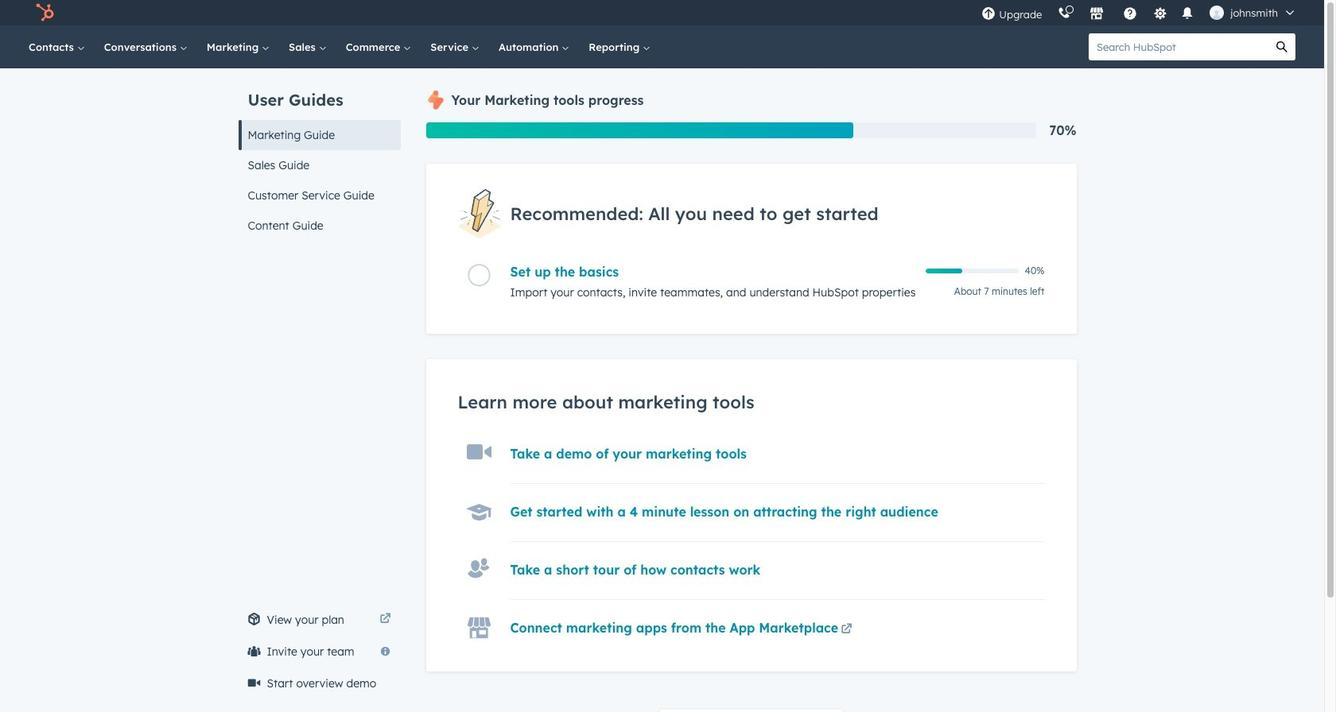 Task type: vqa. For each thing, say whether or not it's contained in the screenshot.
'Menu'
yes



Task type: locate. For each thing, give the bounding box(es) containing it.
john smith image
[[1210, 6, 1225, 20]]

menu
[[974, 0, 1305, 25]]

Search HubSpot search field
[[1089, 33, 1269, 60]]

marketplaces image
[[1090, 7, 1104, 21]]

link opens in a new window image
[[380, 611, 391, 630], [380, 614, 391, 626], [841, 625, 852, 637]]

progress bar
[[426, 123, 854, 138]]



Task type: describe. For each thing, give the bounding box(es) containing it.
link opens in a new window image
[[841, 621, 852, 641]]

[object object] complete progress bar
[[926, 269, 963, 274]]

user guides element
[[238, 68, 401, 241]]



